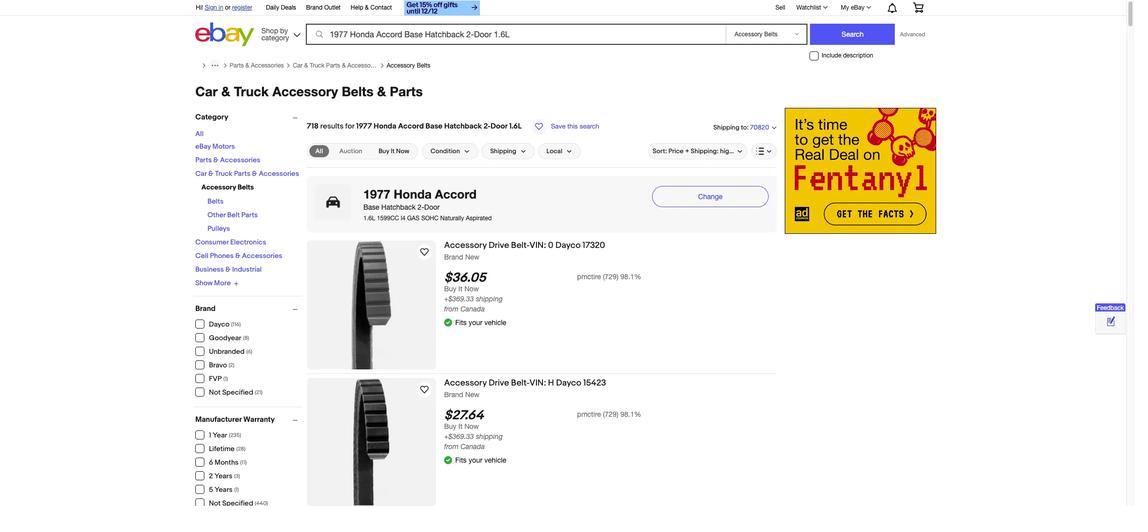 Task type: vqa. For each thing, say whether or not it's contained in the screenshot.
Factory to the left
no



Task type: describe. For each thing, give the bounding box(es) containing it.
fits your vehicle for $36.05
[[455, 319, 507, 327]]

from for $36.05
[[444, 306, 459, 314]]

electronics
[[230, 238, 266, 247]]

none submit inside shop by category banner
[[811, 24, 895, 45]]

register
[[232, 4, 252, 11]]

manufacturer warranty button
[[195, 415, 302, 425]]

more
[[214, 279, 231, 288]]

fits for $27.64
[[455, 457, 467, 465]]

change
[[698, 193, 723, 201]]

accessory drive belt-vin: 0 dayco 17320 link
[[444, 241, 777, 253]]

0 vertical spatial honda
[[374, 122, 396, 131]]

0 vertical spatial all link
[[195, 130, 204, 138]]

ebay inside my ebay link
[[851, 4, 865, 11]]

now for $36.05
[[465, 285, 479, 293]]

fits your vehicle for $27.64
[[455, 457, 507, 465]]

shipping for $36.05
[[476, 295, 503, 304]]

warranty
[[243, 415, 275, 425]]

goodyear (8)
[[209, 334, 249, 343]]

98.1% for $27.64
[[621, 411, 641, 419]]

(1) inside 5 years (1)
[[234, 487, 239, 494]]

auction
[[339, 147, 362, 155]]

accessory inside the 'accessory drive belt-vin: h dayco 15423 brand new'
[[444, 379, 487, 389]]

dayco for $27.64
[[556, 379, 581, 389]]

it for $27.64
[[459, 423, 463, 431]]

truck for parts
[[310, 62, 325, 69]]

cell
[[195, 252, 208, 260]]

from for $27.64
[[444, 443, 459, 451]]

belts link
[[207, 197, 224, 206]]

1 vertical spatial dayco
[[209, 321, 230, 329]]

bravo (2)
[[209, 361, 235, 370]]

fvp
[[209, 375, 222, 384]]

by
[[280, 27, 288, 35]]

All selected text field
[[316, 147, 323, 156]]

condition
[[431, 147, 460, 155]]

vehicle for $36.05
[[485, 319, 507, 327]]

in
[[219, 4, 223, 11]]

h
[[548, 379, 554, 389]]

17320
[[583, 241, 605, 251]]

unbranded
[[209, 348, 245, 356]]

70820
[[750, 124, 769, 132]]

sort:
[[653, 147, 667, 155]]

show more
[[195, 279, 231, 288]]

advertisement region
[[785, 108, 936, 234]]

accessory drive belt-vin: 0 dayco 17320 heading
[[444, 241, 605, 251]]

drive for $36.05
[[489, 241, 509, 251]]

ebay motors link
[[195, 142, 235, 151]]

accessory drive belt-vin: h dayco 15423 brand new
[[444, 379, 606, 399]]

consumer electronics link
[[195, 238, 266, 247]]

(28)
[[236, 446, 246, 453]]

contact
[[371, 4, 392, 11]]

goodyear
[[209, 334, 241, 343]]

$36.05
[[444, 271, 486, 286]]

industrial
[[232, 266, 262, 274]]

bravo
[[209, 361, 227, 370]]

shipping for shipping
[[490, 147, 516, 155]]

0 vertical spatial buy
[[379, 147, 389, 155]]

0 vertical spatial 1.6l
[[509, 122, 522, 131]]

(8)
[[243, 335, 249, 342]]

auction link
[[333, 145, 368, 158]]

local
[[547, 147, 563, 155]]

vin: for $27.64
[[530, 379, 546, 389]]

belt- for $36.05
[[511, 241, 530, 251]]

vin: for $36.05
[[530, 241, 546, 251]]

& inside account navigation
[[365, 4, 369, 11]]

accessory drive belt-vin: 0 dayco 17320 image
[[307, 241, 436, 370]]

canada for $36.05
[[461, 306, 485, 314]]

pulleys link
[[207, 225, 230, 233]]

unbranded (6)
[[209, 348, 252, 356]]

+
[[685, 147, 689, 155]]

now for $27.64
[[465, 423, 479, 431]]

accessory drive belt-vin: h dayco 15423 image
[[307, 379, 436, 507]]

shop by category banner
[[190, 0, 931, 49]]

listing options selector. list view selected. image
[[756, 147, 772, 155]]

0 vertical spatial 1977
[[356, 122, 372, 131]]

buy it now
[[379, 147, 409, 155]]

pulleys
[[207, 225, 230, 233]]

outlet
[[324, 4, 341, 11]]

my
[[841, 4, 849, 11]]

shop by category
[[262, 27, 289, 42]]

buy it now link
[[373, 145, 415, 158]]

lifetime
[[209, 445, 235, 454]]

1 vertical spatial car & truck parts & accessories link
[[195, 170, 299, 178]]

get an extra 15% off image
[[404, 1, 480, 16]]

watch accessory drive belt-vin: h dayco 15423 image
[[419, 384, 431, 396]]

drive for $27.64
[[489, 379, 509, 389]]

manufacturer warranty
[[195, 415, 275, 425]]

ebay motors parts & accessories car & truck parts & accessories
[[195, 142, 299, 178]]

(729) for $27.64
[[603, 411, 619, 419]]

it for $36.05
[[459, 285, 463, 293]]

(116)
[[231, 322, 241, 328]]

718 results for 1977 honda accord base hatchback 2-door 1.6l
[[307, 122, 522, 131]]

accessory belts link
[[387, 62, 431, 69]]

(235)
[[229, 433, 241, 439]]

belts other belt parts pulleys
[[207, 197, 258, 233]]

consumer electronics cell phones & accessories business & industrial
[[195, 238, 282, 274]]

accessories inside consumer electronics cell phones & accessories business & industrial
[[242, 252, 282, 260]]

truck for accessory
[[234, 84, 269, 99]]

other
[[207, 211, 226, 220]]

1 horizontal spatial door
[[491, 122, 508, 131]]

sort: price + shipping: highest first button
[[648, 143, 755, 160]]

:
[[747, 123, 749, 132]]

Search for anything text field
[[307, 25, 724, 44]]

include
[[822, 52, 842, 59]]

1 horizontal spatial base
[[426, 122, 443, 131]]

not specified (21)
[[209, 389, 263, 397]]

shipping for $27.64
[[476, 433, 503, 441]]

1977 honda accord base hatchback 2-door 1.6l 1599cc l4 gas sohc naturally aspirated
[[363, 187, 492, 222]]

+$369.33 for $27.64
[[444, 433, 474, 441]]

0 vertical spatial accord
[[398, 122, 424, 131]]

and text__icon image for $27.64
[[444, 456, 452, 464]]

1 vertical spatial all link
[[309, 145, 329, 158]]

watchlist link
[[791, 2, 833, 14]]

honda inside 1977 honda accord base hatchback 2-door 1.6l 1599cc l4 gas sohc naturally aspirated
[[394, 187, 432, 201]]

0 vertical spatial now
[[396, 147, 409, 155]]

gas
[[407, 215, 420, 222]]

brand up dayco (116)
[[195, 304, 216, 314]]

accessory drive belt-vin: 0 dayco 17320 brand new
[[444, 241, 605, 262]]

first
[[744, 147, 755, 155]]

pmctire for $36.05
[[577, 273, 601, 281]]

1.6l inside 1977 honda accord base hatchback 2-door 1.6l 1599cc l4 gas sohc naturally aspirated
[[363, 215, 375, 222]]

sell link
[[771, 4, 790, 11]]

aspirated
[[466, 215, 492, 222]]

description
[[843, 52, 873, 59]]

advanced link
[[895, 24, 930, 44]]

feedback
[[1097, 305, 1124, 312]]

daily deals link
[[266, 3, 296, 14]]

category
[[195, 113, 228, 122]]

shipping button
[[482, 143, 535, 160]]

1 horizontal spatial accessory belts
[[387, 62, 431, 69]]

1977 inside 1977 honda accord base hatchback 2-door 1.6l 1599cc l4 gas sohc naturally aspirated
[[363, 187, 390, 201]]

change button
[[652, 186, 769, 207]]

save this search
[[551, 123, 599, 130]]



Task type: locate. For each thing, give the bounding box(es) containing it.
(11)
[[240, 460, 247, 466]]

door
[[491, 122, 508, 131], [424, 203, 440, 212]]

pmctire (729) 98.1% buy it now +$369.33 shipping from canada
[[444, 273, 641, 314], [444, 411, 641, 451]]

1 vertical spatial years
[[215, 486, 233, 495]]

98.1% down accessory drive belt-vin: 0 dayco 17320 link
[[621, 273, 641, 281]]

parts inside belts other belt parts pulleys
[[241, 211, 258, 220]]

0 vertical spatial vehicle
[[485, 319, 507, 327]]

your shopping cart image
[[913, 3, 924, 13]]

dayco right h
[[556, 379, 581, 389]]

fits your vehicle
[[455, 319, 507, 327], [455, 457, 507, 465]]

0 horizontal spatial all link
[[195, 130, 204, 138]]

daily
[[266, 4, 279, 11]]

dayco for $36.05
[[556, 241, 581, 251]]

2- up shipping dropdown button
[[484, 122, 491, 131]]

years right the 5
[[215, 486, 233, 495]]

6
[[209, 459, 213, 467]]

1 belt- from the top
[[511, 241, 530, 251]]

0 vertical spatial vin:
[[530, 241, 546, 251]]

98.1% down accessory drive belt-vin: h dayco 15423 link
[[621, 411, 641, 419]]

brand inside the 'accessory drive belt-vin: h dayco 15423 brand new'
[[444, 391, 463, 399]]

1 horizontal spatial shipping
[[714, 123, 740, 132]]

1 vertical spatial (729)
[[603, 411, 619, 419]]

1 vertical spatial (1)
[[234, 487, 239, 494]]

0 vertical spatial and text__icon image
[[444, 318, 452, 326]]

dayco (116)
[[209, 321, 241, 329]]

belt- inside the 'accessory drive belt-vin: h dayco 15423 brand new'
[[511, 379, 530, 389]]

2 drive from the top
[[489, 379, 509, 389]]

1 horizontal spatial 2-
[[484, 122, 491, 131]]

1 98.1% from the top
[[621, 273, 641, 281]]

0
[[548, 241, 554, 251]]

2 vertical spatial buy
[[444, 423, 457, 431]]

brand inside 'brand outlet' link
[[306, 4, 323, 11]]

2-
[[484, 122, 491, 131], [418, 203, 424, 212]]

ebay right my
[[851, 4, 865, 11]]

0 horizontal spatial shipping
[[490, 147, 516, 155]]

1 vertical spatial drive
[[489, 379, 509, 389]]

0 vertical spatial belt-
[[511, 241, 530, 251]]

1 vertical spatial 1977
[[363, 187, 390, 201]]

hatchback up condition dropdown button
[[444, 122, 482, 131]]

cell phones & accessories link
[[195, 252, 282, 260]]

0 vertical spatial door
[[491, 122, 508, 131]]

0 horizontal spatial accord
[[398, 122, 424, 131]]

belt- inside 'accessory drive belt-vin: 0 dayco 17320 brand new'
[[511, 241, 530, 251]]

1 horizontal spatial all link
[[309, 145, 329, 158]]

door inside 1977 honda accord base hatchback 2-door 1.6l 1599cc l4 gas sohc naturally aspirated
[[424, 203, 440, 212]]

15423
[[583, 379, 606, 389]]

new up $27.64
[[465, 391, 480, 399]]

2 years (3)
[[209, 473, 240, 481]]

or
[[225, 4, 231, 11]]

this
[[568, 123, 578, 130]]

1 vertical spatial it
[[459, 285, 463, 293]]

1 horizontal spatial accord
[[435, 187, 477, 201]]

1 vertical spatial all
[[316, 147, 323, 155]]

0 vertical spatial pmctire
[[577, 273, 601, 281]]

truck down "motors"
[[215, 170, 233, 178]]

car & truck parts & accessories
[[293, 62, 380, 69]]

1977 up the 1599cc
[[363, 187, 390, 201]]

2 (729) from the top
[[603, 411, 619, 419]]

all down 718
[[316, 147, 323, 155]]

2 belt- from the top
[[511, 379, 530, 389]]

vin: inside the 'accessory drive belt-vin: h dayco 15423 brand new'
[[530, 379, 546, 389]]

pmctire (729) 98.1% buy it now +$369.33 shipping from canada for $27.64
[[444, 411, 641, 451]]

include description
[[822, 52, 873, 59]]

1 vertical spatial door
[[424, 203, 440, 212]]

0 vertical spatial car
[[293, 62, 303, 69]]

pmctire down 15423
[[577, 411, 601, 419]]

months
[[215, 459, 239, 467]]

0 horizontal spatial base
[[363, 203, 379, 212]]

canada down $36.05
[[461, 306, 485, 314]]

1 horizontal spatial (1)
[[234, 487, 239, 494]]

and text__icon image for $36.05
[[444, 318, 452, 326]]

(729) for $36.05
[[603, 273, 619, 281]]

car for car & truck accessory belts & parts
[[195, 84, 218, 99]]

1 vertical spatial base
[[363, 203, 379, 212]]

base inside 1977 honda accord base hatchback 2-door 1.6l 1599cc l4 gas sohc naturally aspirated
[[363, 203, 379, 212]]

1 canada from the top
[[461, 306, 485, 314]]

5 years (1)
[[209, 486, 239, 495]]

business
[[195, 266, 224, 274]]

2 vertical spatial it
[[459, 423, 463, 431]]

2 canada from the top
[[461, 443, 485, 451]]

2 vertical spatial now
[[465, 423, 479, 431]]

shipping:
[[691, 147, 719, 155]]

0 vertical spatial canada
[[461, 306, 485, 314]]

new inside 'accessory drive belt-vin: 0 dayco 17320 brand new'
[[465, 253, 480, 262]]

1
[[209, 432, 211, 440]]

deals
[[281, 4, 296, 11]]

0 vertical spatial hatchback
[[444, 122, 482, 131]]

1599cc
[[377, 215, 399, 222]]

now
[[396, 147, 409, 155], [465, 285, 479, 293], [465, 423, 479, 431]]

1 vertical spatial buy
[[444, 285, 457, 293]]

dayco up goodyear
[[209, 321, 230, 329]]

new for $36.05
[[465, 253, 480, 262]]

0 horizontal spatial ebay
[[195, 142, 211, 151]]

car for car & truck parts & accessories
[[293, 62, 303, 69]]

2 fits your vehicle from the top
[[455, 457, 507, 465]]

help
[[351, 4, 363, 11]]

drive inside 'accessory drive belt-vin: 0 dayco 17320 brand new'
[[489, 241, 509, 251]]

+$369.33 for $36.05
[[444, 295, 474, 304]]

belt- for $27.64
[[511, 379, 530, 389]]

accessory belts
[[387, 62, 431, 69], [201, 183, 254, 192]]

belts
[[417, 62, 431, 69], [342, 84, 374, 99], [238, 183, 254, 192], [207, 197, 224, 206]]

98.1% for $36.05
[[621, 273, 641, 281]]

search
[[580, 123, 599, 130]]

1 vertical spatial pmctire (729) 98.1% buy it now +$369.33 shipping from canada
[[444, 411, 641, 451]]

pmctire (729) 98.1% buy it now +$369.33 shipping from canada down 'accessory drive belt-vin: 0 dayco 17320 brand new'
[[444, 273, 641, 314]]

fits your vehicle down $27.64
[[455, 457, 507, 465]]

sign in link
[[205, 4, 223, 11]]

truck up category dropdown button
[[234, 84, 269, 99]]

drive inside the 'accessory drive belt-vin: h dayco 15423 brand new'
[[489, 379, 509, 389]]

pmctire
[[577, 273, 601, 281], [577, 411, 601, 419]]

1 vertical spatial vin:
[[530, 379, 546, 389]]

0 vertical spatial it
[[391, 147, 395, 155]]

buy for $27.64
[[444, 423, 457, 431]]

shipping down $36.05
[[476, 295, 503, 304]]

brand left outlet
[[306, 4, 323, 11]]

1 vertical spatial ebay
[[195, 142, 211, 151]]

1.6l left the 1599cc
[[363, 215, 375, 222]]

None submit
[[811, 24, 895, 45]]

(729) down accessory drive belt-vin: h dayco 15423 link
[[603, 411, 619, 419]]

2 and text__icon image from the top
[[444, 456, 452, 464]]

1 vertical spatial canada
[[461, 443, 485, 451]]

new for $27.64
[[465, 391, 480, 399]]

0 horizontal spatial 2-
[[418, 203, 424, 212]]

brand up $27.64
[[444, 391, 463, 399]]

pmctire for $27.64
[[577, 411, 601, 419]]

vin: inside 'accessory drive belt-vin: 0 dayco 17320 brand new'
[[530, 241, 546, 251]]

base up the 1599cc
[[363, 203, 379, 212]]

0 vertical spatial parts & accessories link
[[230, 62, 284, 69]]

2 your from the top
[[469, 457, 483, 465]]

1 vertical spatial shipping
[[476, 433, 503, 441]]

belt- left h
[[511, 379, 530, 389]]

parts & accessories
[[230, 62, 284, 69]]

local button
[[538, 143, 581, 160]]

door up shipping dropdown button
[[491, 122, 508, 131]]

price
[[669, 147, 684, 155]]

dayco inside 'accessory drive belt-vin: 0 dayco 17320 brand new'
[[556, 241, 581, 251]]

results
[[320, 122, 344, 131]]

vin: left h
[[530, 379, 546, 389]]

2 new from the top
[[465, 391, 480, 399]]

2 +$369.33 from the top
[[444, 433, 474, 441]]

1 year (235)
[[209, 432, 241, 440]]

1 vertical spatial parts & accessories link
[[195, 156, 260, 165]]

+$369.33 down $27.64
[[444, 433, 474, 441]]

0 vertical spatial years
[[215, 473, 232, 481]]

1 horizontal spatial all
[[316, 147, 323, 155]]

2 pmctire from the top
[[577, 411, 601, 419]]

belt- left 0 at the top
[[511, 241, 530, 251]]

hatchback up l4
[[381, 203, 416, 212]]

accessory drive belt-vin: h dayco 15423 link
[[444, 379, 777, 391]]

1 vertical spatial 1.6l
[[363, 215, 375, 222]]

2- inside 1977 honda accord base hatchback 2-door 1.6l 1599cc l4 gas sohc naturally aspirated
[[418, 203, 424, 212]]

1 from from the top
[[444, 306, 459, 314]]

car & truck parts & accessories link
[[293, 62, 380, 69], [195, 170, 299, 178]]

car down ebay motors link
[[195, 170, 207, 178]]

car & truck parts & accessories link down "motors"
[[195, 170, 299, 178]]

year
[[213, 432, 227, 440]]

1 vertical spatial 98.1%
[[621, 411, 641, 419]]

0 horizontal spatial truck
[[215, 170, 233, 178]]

1 +$369.33 from the top
[[444, 295, 474, 304]]

other belt parts link
[[207, 211, 258, 220]]

door up "sohc"
[[424, 203, 440, 212]]

canada
[[461, 306, 485, 314], [461, 443, 485, 451]]

0 horizontal spatial all
[[195, 130, 204, 138]]

1 fits your vehicle from the top
[[455, 319, 507, 327]]

1 vertical spatial your
[[469, 457, 483, 465]]

vehicle
[[485, 319, 507, 327], [485, 457, 507, 465]]

dayco inside the 'accessory drive belt-vin: h dayco 15423 brand new'
[[556, 379, 581, 389]]

watch accessory drive belt-vin: 0 dayco 17320 image
[[419, 246, 431, 258]]

car & truck parts & accessories link up car & truck accessory belts & parts
[[293, 62, 380, 69]]

hi!
[[196, 4, 203, 11]]

1 and text__icon image from the top
[[444, 318, 452, 326]]

buy
[[379, 147, 389, 155], [444, 285, 457, 293], [444, 423, 457, 431]]

(3)
[[234, 474, 240, 480]]

shipping inside shipping to : 70820
[[714, 123, 740, 132]]

2 vertical spatial car
[[195, 170, 207, 178]]

1 vin: from the top
[[530, 241, 546, 251]]

and text__icon image
[[444, 318, 452, 326], [444, 456, 452, 464]]

1 horizontal spatial 1.6l
[[509, 122, 522, 131]]

category button
[[195, 113, 302, 122]]

show more button
[[195, 279, 239, 288]]

car & truck accessory belts & parts
[[195, 84, 423, 99]]

years for 5 years
[[215, 486, 233, 495]]

0 vertical spatial (1)
[[223, 376, 228, 383]]

fits down $36.05
[[455, 319, 467, 327]]

0 vertical spatial shipping
[[476, 295, 503, 304]]

0 vertical spatial all
[[195, 130, 204, 138]]

shipping for shipping to : 70820
[[714, 123, 740, 132]]

+$369.33 down $36.05
[[444, 295, 474, 304]]

motors
[[212, 142, 235, 151]]

accord up naturally at the top
[[435, 187, 477, 201]]

(1) down '(3)'
[[234, 487, 239, 494]]

ebay inside "ebay motors parts & accessories car & truck parts & accessories"
[[195, 142, 211, 151]]

1 new from the top
[[465, 253, 480, 262]]

98.1%
[[621, 273, 641, 281], [621, 411, 641, 419]]

0 vertical spatial pmctire (729) 98.1% buy it now +$369.33 shipping from canada
[[444, 273, 641, 314]]

fits for $36.05
[[455, 319, 467, 327]]

1 drive from the top
[[489, 241, 509, 251]]

accessory drive belt-vin: h dayco 15423 heading
[[444, 379, 606, 389]]

shipping inside dropdown button
[[490, 147, 516, 155]]

0 vertical spatial accessory belts
[[387, 62, 431, 69]]

2 vin: from the top
[[530, 379, 546, 389]]

brand button
[[195, 304, 302, 314]]

base
[[426, 122, 443, 131], [363, 203, 379, 212]]

0 horizontal spatial accessory belts
[[201, 183, 254, 192]]

1977
[[356, 122, 372, 131], [363, 187, 390, 201]]

0 vertical spatial car & truck parts & accessories link
[[293, 62, 380, 69]]

0 vertical spatial +$369.33
[[444, 295, 474, 304]]

car up category
[[195, 84, 218, 99]]

(729)
[[603, 273, 619, 281], [603, 411, 619, 419]]

from down $27.64
[[444, 443, 459, 451]]

l4
[[401, 215, 406, 222]]

1 horizontal spatial hatchback
[[444, 122, 482, 131]]

my ebay link
[[836, 2, 876, 14]]

shipping down $27.64
[[476, 433, 503, 441]]

honda up buy it now
[[374, 122, 396, 131]]

fits your vehicle down $36.05
[[455, 319, 507, 327]]

2 shipping from the top
[[476, 433, 503, 441]]

2 horizontal spatial truck
[[310, 62, 325, 69]]

your
[[469, 319, 483, 327], [469, 457, 483, 465]]

1 vertical spatial now
[[465, 285, 479, 293]]

truck inside "ebay motors parts & accessories car & truck parts & accessories"
[[215, 170, 233, 178]]

0 vertical spatial 98.1%
[[621, 273, 641, 281]]

1 vertical spatial honda
[[394, 187, 432, 201]]

ebay left "motors"
[[195, 142, 211, 151]]

1 vertical spatial fits your vehicle
[[455, 457, 507, 465]]

1 vertical spatial +$369.33
[[444, 433, 474, 441]]

1977 right for
[[356, 122, 372, 131]]

buy for $36.05
[[444, 285, 457, 293]]

register link
[[232, 4, 252, 11]]

specified
[[222, 389, 253, 397]]

0 vertical spatial (729)
[[603, 273, 619, 281]]

vehicle for $27.64
[[485, 457, 507, 465]]

naturally
[[440, 215, 464, 222]]

not
[[209, 389, 221, 397]]

1 vertical spatial accessory belts
[[201, 183, 254, 192]]

1 vertical spatial belt-
[[511, 379, 530, 389]]

parts & accessories link down category
[[230, 62, 284, 69]]

2 vertical spatial truck
[[215, 170, 233, 178]]

(729) down accessory drive belt-vin: 0 dayco 17320 link
[[603, 273, 619, 281]]

accord up buy it now link
[[398, 122, 424, 131]]

1 vertical spatial pmctire
[[577, 411, 601, 419]]

1 vertical spatial truck
[[234, 84, 269, 99]]

1 horizontal spatial truck
[[234, 84, 269, 99]]

all up ebay motors link
[[195, 130, 204, 138]]

1 fits from the top
[[455, 319, 467, 327]]

1 pmctire (729) 98.1% buy it now +$369.33 shipping from canada from the top
[[444, 273, 641, 314]]

1 shipping from the top
[[476, 295, 503, 304]]

new inside the 'accessory drive belt-vin: h dayco 15423 brand new'
[[465, 391, 480, 399]]

0 vertical spatial truck
[[310, 62, 325, 69]]

it
[[391, 147, 395, 155], [459, 285, 463, 293], [459, 423, 463, 431]]

vin: left 0 at the top
[[530, 241, 546, 251]]

pmctire (729) 98.1% buy it now +$369.33 shipping from canada for $36.05
[[444, 273, 641, 314]]

canada for $27.64
[[461, 443, 485, 451]]

your down $27.64
[[469, 457, 483, 465]]

1 pmctire from the top
[[577, 273, 601, 281]]

0 vertical spatial from
[[444, 306, 459, 314]]

0 horizontal spatial 1.6l
[[363, 215, 375, 222]]

1 vertical spatial new
[[465, 391, 480, 399]]

condition button
[[422, 143, 479, 160]]

accord
[[398, 122, 424, 131], [435, 187, 477, 201]]

1 vertical spatial and text__icon image
[[444, 456, 452, 464]]

1 your from the top
[[469, 319, 483, 327]]

2 vertical spatial dayco
[[556, 379, 581, 389]]

canada down $27.64
[[461, 443, 485, 451]]

(1) inside fvp (1)
[[223, 376, 228, 383]]

2 vehicle from the top
[[485, 457, 507, 465]]

main content
[[307, 108, 777, 507]]

base up condition
[[426, 122, 443, 131]]

1 vertical spatial fits
[[455, 457, 467, 465]]

1 (729) from the top
[[603, 273, 619, 281]]

brand outlet
[[306, 4, 341, 11]]

0 horizontal spatial door
[[424, 203, 440, 212]]

hi! sign in or register
[[196, 4, 252, 11]]

your for $36.05
[[469, 319, 483, 327]]

1 vertical spatial 2-
[[418, 203, 424, 212]]

(21)
[[255, 390, 263, 396]]

2 98.1% from the top
[[621, 411, 641, 419]]

car inside "ebay motors parts & accessories car & truck parts & accessories"
[[195, 170, 207, 178]]

(6)
[[246, 349, 252, 355]]

accord inside 1977 honda accord base hatchback 2-door 1.6l 1599cc l4 gas sohc naturally aspirated
[[435, 187, 477, 201]]

1.6l up shipping dropdown button
[[509, 122, 522, 131]]

new up $36.05
[[465, 253, 480, 262]]

2- up 'gas'
[[418, 203, 424, 212]]

(1) right fvp at the left bottom of page
[[223, 376, 228, 383]]

brand up $36.05
[[444, 253, 463, 262]]

all link up ebay motors link
[[195, 130, 204, 138]]

2 from from the top
[[444, 443, 459, 451]]

718
[[307, 122, 319, 131]]

daily deals
[[266, 4, 296, 11]]

accessory inside 'accessory drive belt-vin: 0 dayco 17320 brand new'
[[444, 241, 487, 251]]

0 vertical spatial new
[[465, 253, 480, 262]]

manufacturer
[[195, 415, 242, 425]]

dayco right 0 at the top
[[556, 241, 581, 251]]

+$369.33
[[444, 295, 474, 304], [444, 433, 474, 441]]

from down $36.05
[[444, 306, 459, 314]]

belt-
[[511, 241, 530, 251], [511, 379, 530, 389]]

0 vertical spatial ebay
[[851, 4, 865, 11]]

business & industrial link
[[195, 266, 262, 274]]

fvp (1)
[[209, 375, 228, 384]]

1 vertical spatial hatchback
[[381, 203, 416, 212]]

0 horizontal spatial (1)
[[223, 376, 228, 383]]

pmctire down 17320
[[577, 273, 601, 281]]

years for 2 years
[[215, 473, 232, 481]]

2 fits from the top
[[455, 457, 467, 465]]

main content containing $36.05
[[307, 108, 777, 507]]

years right "2"
[[215, 473, 232, 481]]

pmctire (729) 98.1% buy it now +$369.33 shipping from canada down the 'accessory drive belt-vin: h dayco 15423 brand new'
[[444, 411, 641, 451]]

1 vehicle from the top
[[485, 319, 507, 327]]

and text__icon image down $36.05
[[444, 318, 452, 326]]

account navigation
[[190, 0, 931, 17]]

0 vertical spatial 2-
[[484, 122, 491, 131]]

car up car & truck accessory belts & parts
[[293, 62, 303, 69]]

sort: price + shipping: highest first
[[653, 147, 755, 155]]

and text__icon image down $27.64
[[444, 456, 452, 464]]

0 vertical spatial drive
[[489, 241, 509, 251]]

from
[[444, 306, 459, 314], [444, 443, 459, 451]]

0 horizontal spatial hatchback
[[381, 203, 416, 212]]

parts & accessories link down "motors"
[[195, 156, 260, 165]]

1 vertical spatial shipping
[[490, 147, 516, 155]]

brand inside 'accessory drive belt-vin: 0 dayco 17320 brand new'
[[444, 253, 463, 262]]

1 vertical spatial accord
[[435, 187, 477, 201]]

dayco
[[556, 241, 581, 251], [209, 321, 230, 329], [556, 379, 581, 389]]

all link down 718
[[309, 145, 329, 158]]

fits down $27.64
[[455, 457, 467, 465]]

1 vertical spatial vehicle
[[485, 457, 507, 465]]

belts inside belts other belt parts pulleys
[[207, 197, 224, 206]]

truck up car & truck accessory belts & parts
[[310, 62, 325, 69]]

your for $27.64
[[469, 457, 483, 465]]

your down $36.05
[[469, 319, 483, 327]]

2 pmctire (729) 98.1% buy it now +$369.33 shipping from canada from the top
[[444, 411, 641, 451]]

help & contact
[[351, 4, 392, 11]]

hatchback inside 1977 honda accord base hatchback 2-door 1.6l 1599cc l4 gas sohc naturally aspirated
[[381, 203, 416, 212]]

honda up 'gas'
[[394, 187, 432, 201]]



